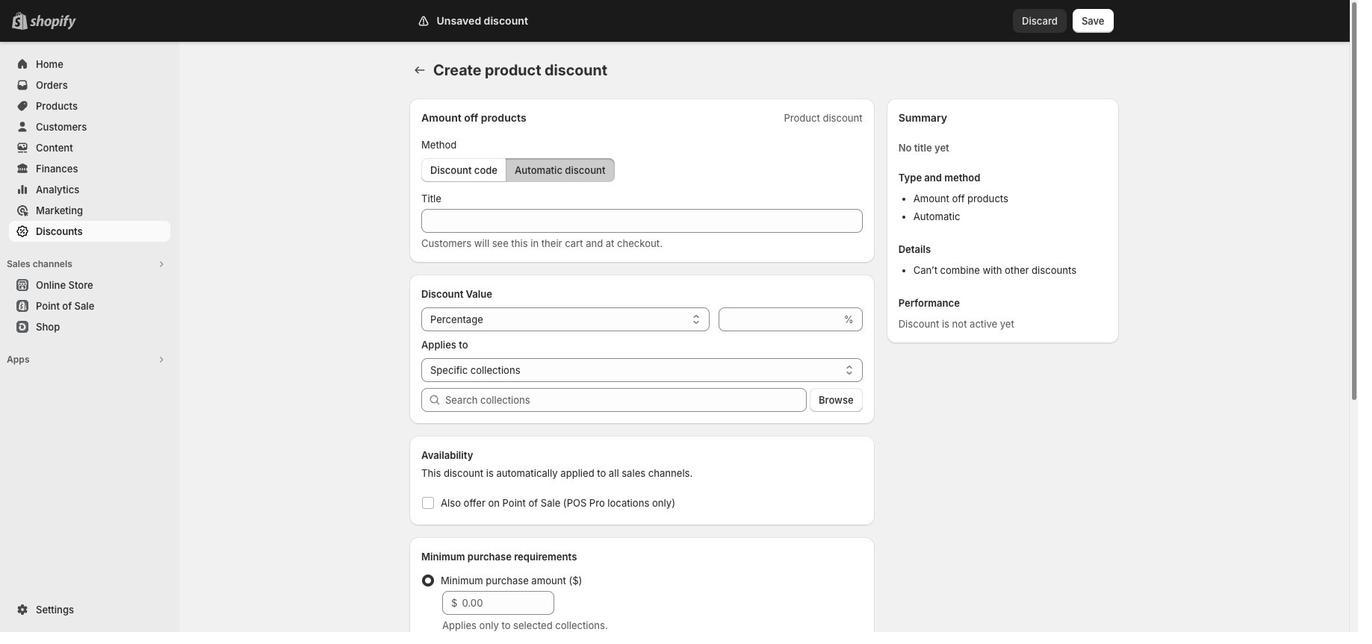 Task type: vqa. For each thing, say whether or not it's contained in the screenshot.
Simplified illustration of the Shopify admin with a 500. image
no



Task type: locate. For each thing, give the bounding box(es) containing it.
None text field
[[421, 209, 863, 233], [719, 308, 841, 332], [421, 209, 863, 233], [719, 308, 841, 332]]

shopify image
[[30, 15, 76, 30]]

0.00 text field
[[462, 592, 554, 616]]

Search collections text field
[[445, 388, 807, 412]]



